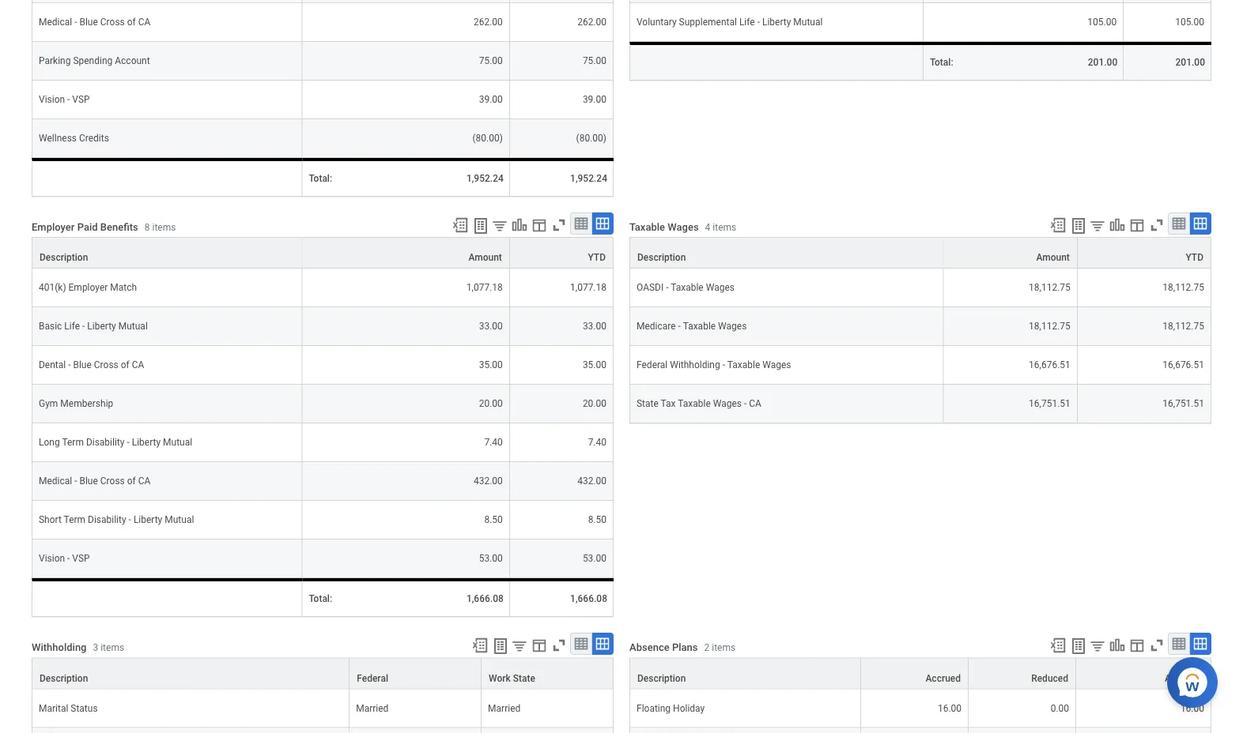 Task type: locate. For each thing, give the bounding box(es) containing it.
blue for 262.00
[[79, 17, 98, 28]]

total:
[[930, 57, 953, 68], [309, 173, 332, 184], [309, 594, 332, 605]]

amount
[[469, 252, 502, 263], [1036, 252, 1070, 263]]

fullscreen image
[[550, 217, 568, 234], [550, 638, 568, 655]]

term right long
[[62, 437, 84, 449]]

select to filter grid data image for plans
[[1089, 638, 1106, 655]]

1 horizontal spatial 105.00
[[1175, 17, 1204, 28]]

disability for short
[[88, 515, 126, 526]]

0 horizontal spatial 75.00
[[479, 55, 503, 67]]

0 horizontal spatial table image
[[573, 637, 589, 653]]

1 16,751.51 from the left
[[1029, 399, 1071, 410]]

0 horizontal spatial (80.00)
[[472, 133, 503, 144]]

0 horizontal spatial 53.00
[[479, 554, 503, 565]]

taxable left 4
[[629, 221, 665, 233]]

0 horizontal spatial 1,666.08
[[466, 594, 504, 605]]

accrued button
[[861, 659, 968, 689]]

medical
[[39, 17, 72, 28], [39, 476, 72, 487]]

16,751.51
[[1029, 399, 1071, 410], [1163, 399, 1204, 410]]

state right work
[[513, 673, 535, 684]]

medicare
[[637, 321, 676, 332]]

-
[[74, 17, 77, 28], [757, 17, 760, 28], [67, 94, 70, 105], [666, 282, 669, 294], [82, 321, 85, 332], [678, 321, 681, 332], [68, 360, 71, 371], [722, 360, 725, 371], [744, 399, 747, 410], [127, 437, 129, 449], [74, 476, 77, 487], [129, 515, 131, 526], [67, 554, 70, 565]]

blue for 432.00
[[79, 476, 98, 487]]

membership
[[60, 399, 113, 410]]

401(k) employer match
[[39, 282, 137, 294]]

vision for 53.00
[[39, 554, 65, 565]]

term right short
[[64, 515, 85, 526]]

total: for 1,666.08
[[309, 594, 332, 605]]

0 vertical spatial term
[[62, 437, 84, 449]]

ca down basic life - liberty mutual
[[132, 360, 144, 371]]

0 horizontal spatial 1,077.18
[[466, 282, 503, 294]]

1 53.00 from the left
[[479, 554, 503, 565]]

2 medical - blue cross of ca from the top
[[39, 476, 151, 487]]

1 table image from the left
[[573, 216, 589, 232]]

medical - blue cross of ca for 262.00
[[39, 17, 151, 28]]

mutual for short term disability - liberty mutual
[[165, 515, 194, 526]]

reduced
[[1031, 673, 1068, 684]]

table image up work state popup button
[[573, 637, 589, 653]]

1 horizontal spatial federal
[[637, 360, 668, 371]]

life
[[739, 17, 755, 28], [64, 321, 80, 332]]

employer left paid
[[32, 221, 75, 233]]

2 vertical spatial of
[[127, 476, 136, 487]]

employer paid benefits 8 items
[[32, 221, 176, 233]]

1 export to excel image from the left
[[452, 217, 469, 234]]

2 amount button from the left
[[944, 238, 1077, 268]]

withholding down medicare - taxable wages
[[670, 360, 720, 371]]

row containing gym membership
[[32, 385, 614, 424]]

total: for 201.00
[[930, 57, 953, 68]]

state inside popup button
[[513, 673, 535, 684]]

medicare - taxable wages
[[637, 321, 747, 332]]

mutual for voluntary supplemental life - liberty mutual
[[793, 17, 823, 28]]

1 horizontal spatial ytd
[[1186, 252, 1204, 263]]

life right the basic
[[64, 321, 80, 332]]

1 vertical spatial select to filter grid data image
[[511, 638, 528, 655]]

ytd button
[[510, 238, 613, 268], [1078, 238, 1211, 268]]

16.00
[[938, 703, 962, 714], [1181, 703, 1204, 714]]

18,112.75
[[1029, 282, 1071, 294], [1163, 282, 1204, 294], [1029, 321, 1071, 332], [1163, 321, 1204, 332]]

vision - vsp down short
[[39, 554, 90, 565]]

1 select to filter grid data image from the top
[[1089, 218, 1106, 234]]

ca for 16,751.51
[[749, 399, 761, 410]]

description inside description 'column header'
[[637, 673, 686, 684]]

liberty
[[762, 17, 791, 28], [87, 321, 116, 332], [132, 437, 161, 449], [134, 515, 162, 526]]

4
[[705, 222, 710, 233]]

2 8.50 from the left
[[588, 515, 607, 526]]

short term disability - liberty mutual
[[39, 515, 194, 526]]

1 vertical spatial withholding
[[32, 642, 87, 654]]

ca for 35.00
[[132, 360, 144, 371]]

toolbar
[[444, 213, 614, 237], [1042, 213, 1211, 237], [464, 634, 614, 658], [1042, 634, 1211, 658]]

click to view/edit grid preferences image
[[531, 217, 548, 234], [1128, 217, 1146, 234], [531, 638, 548, 655]]

row containing 401(k) employer match
[[32, 269, 614, 308]]

0 horizontal spatial federal
[[357, 673, 388, 684]]

2 vision - vsp from the top
[[39, 554, 90, 565]]

medical up short
[[39, 476, 72, 487]]

0 horizontal spatial 16,676.51
[[1029, 360, 1071, 371]]

1 horizontal spatial married
[[488, 703, 521, 714]]

2 20.00 from the left
[[583, 399, 607, 410]]

cross up the parking spending account
[[100, 17, 125, 28]]

1 vision from the top
[[39, 94, 65, 105]]

2 vertical spatial blue
[[79, 476, 98, 487]]

description up marital status
[[40, 673, 88, 684]]

cell
[[32, 0, 302, 3], [302, 0, 510, 3], [510, 0, 614, 3], [629, 0, 924, 3], [924, 0, 1124, 3], [1124, 0, 1211, 3], [629, 42, 924, 81], [32, 158, 302, 197], [32, 579, 302, 618], [32, 729, 350, 734], [350, 729, 482, 734], [482, 729, 614, 734], [629, 729, 861, 734], [861, 729, 969, 734], [969, 729, 1076, 734], [1076, 729, 1211, 734]]

vsp for 53.00
[[72, 554, 90, 565]]

1 horizontal spatial (80.00)
[[576, 133, 607, 144]]

0 horizontal spatial 201.00
[[1088, 57, 1117, 68]]

description button for 4
[[630, 238, 943, 268]]

2 export to excel image from the left
[[1049, 638, 1067, 655]]

1 horizontal spatial table image
[[1171, 216, 1187, 232]]

row containing oasdi - taxable wages
[[629, 269, 1211, 308]]

taxable
[[629, 221, 665, 233], [671, 282, 704, 294], [683, 321, 716, 332], [727, 360, 760, 371], [678, 399, 711, 410]]

ytd for 4
[[1186, 252, 1204, 263]]

married down federal popup button
[[356, 703, 389, 714]]

items right 2 at the bottom right of page
[[712, 643, 735, 654]]

row containing parking spending account
[[32, 42, 614, 81]]

state
[[637, 399, 659, 410], [513, 673, 535, 684]]

0 horizontal spatial life
[[64, 321, 80, 332]]

0 vertical spatial select to filter grid data image
[[1089, 218, 1106, 234]]

vision down parking
[[39, 94, 65, 105]]

blue down long term disability - liberty mutual
[[79, 476, 98, 487]]

mutual
[[793, 17, 823, 28], [118, 321, 148, 332], [163, 437, 192, 449], [165, 515, 194, 526]]

wellness credits
[[39, 133, 109, 144]]

1 vertical spatial fullscreen image
[[1148, 638, 1166, 655]]

description
[[40, 252, 88, 263], [637, 252, 686, 263], [40, 673, 88, 684], [637, 673, 686, 684]]

taxable right oasdi
[[671, 282, 704, 294]]

description button
[[32, 238, 302, 268], [630, 238, 943, 268], [32, 659, 349, 689], [630, 659, 860, 689]]

1 horizontal spatial 201.00
[[1175, 57, 1205, 68]]

1 horizontal spatial 8.50
[[588, 515, 607, 526]]

1 vertical spatial term
[[64, 515, 85, 526]]

1 horizontal spatial export to excel image
[[1049, 638, 1067, 655]]

description up floating
[[637, 673, 686, 684]]

medical - blue cross of ca
[[39, 17, 151, 28], [39, 476, 151, 487]]

1 horizontal spatial 75.00
[[583, 55, 607, 67]]

row containing dental - blue cross of ca
[[32, 347, 614, 385]]

expand/collapse chart image
[[511, 217, 528, 234]]

cross down long term disability - liberty mutual
[[100, 476, 125, 487]]

0 horizontal spatial 39.00
[[479, 94, 503, 105]]

1 table image from the left
[[573, 637, 589, 653]]

status
[[71, 703, 98, 714]]

dental
[[39, 360, 66, 371]]

vision - vsp for 39.00
[[39, 94, 90, 105]]

1 1,952.24 from the left
[[466, 173, 504, 184]]

201.00
[[1088, 57, 1117, 68], [1175, 57, 1205, 68]]

row
[[32, 0, 614, 3], [629, 0, 1211, 3], [32, 3, 614, 42], [629, 3, 1211, 42], [32, 42, 614, 81], [629, 42, 1211, 81], [32, 81, 614, 120], [32, 120, 614, 158], [32, 158, 614, 197], [32, 237, 614, 269], [629, 237, 1211, 269], [32, 269, 614, 308], [629, 269, 1211, 308], [32, 308, 614, 347], [629, 308, 1211, 347], [32, 347, 614, 385], [629, 347, 1211, 385], [32, 385, 614, 424], [629, 385, 1211, 424], [32, 424, 614, 463], [32, 463, 614, 501], [32, 501, 614, 540], [32, 540, 614, 579], [32, 579, 614, 618], [32, 658, 614, 690], [629, 658, 1211, 691], [32, 690, 614, 729], [629, 690, 1211, 729], [32, 729, 614, 734], [629, 729, 1211, 734]]

1 vision - vsp from the top
[[39, 94, 90, 105]]

1 horizontal spatial 39.00
[[583, 94, 607, 105]]

16,676.51
[[1029, 360, 1071, 371], [1163, 360, 1204, 371]]

1 horizontal spatial 1,077.18
[[570, 282, 607, 294]]

16.00 down 'available' at the bottom of page
[[1181, 703, 1204, 714]]

0 horizontal spatial 432.00
[[474, 476, 503, 487]]

1 fullscreen image from the top
[[1148, 217, 1166, 234]]

items right 3
[[101, 643, 124, 654]]

ytd button for benefits
[[510, 238, 613, 268]]

1 vertical spatial of
[[121, 360, 129, 371]]

2 262.00 from the left
[[577, 17, 607, 28]]

vsp up wellness credits
[[72, 94, 90, 105]]

1 vertical spatial federal
[[357, 673, 388, 684]]

0 horizontal spatial 105.00
[[1088, 17, 1117, 28]]

term for long
[[62, 437, 84, 449]]

1 33.00 from the left
[[479, 321, 503, 332]]

1 horizontal spatial life
[[739, 17, 755, 28]]

1 vertical spatial medical - blue cross of ca
[[39, 476, 151, 487]]

2 1,666.08 from the left
[[570, 594, 607, 605]]

1 horizontal spatial select to filter grid data image
[[511, 638, 528, 655]]

description up oasdi
[[637, 252, 686, 263]]

2 expand/collapse chart image from the top
[[1109, 638, 1126, 655]]

select to filter grid data image
[[491, 218, 508, 234], [511, 638, 528, 655]]

2 export to excel image from the left
[[1049, 217, 1067, 234]]

1 horizontal spatial 20.00
[[583, 399, 607, 410]]

0 vertical spatial select to filter grid data image
[[491, 218, 508, 234]]

ca down federal withholding - taxable wages
[[749, 399, 761, 410]]

row containing basic life - liberty mutual
[[32, 308, 614, 347]]

0 vertical spatial vision
[[39, 94, 65, 105]]

federal
[[637, 360, 668, 371], [357, 673, 388, 684]]

voluntary
[[637, 17, 677, 28]]

employer
[[32, 221, 75, 233], [68, 282, 108, 294]]

disability
[[86, 437, 125, 449], [88, 515, 126, 526]]

1 1,077.18 from the left
[[466, 282, 503, 294]]

1 horizontal spatial 16,676.51
[[1163, 360, 1204, 371]]

2 ytd button from the left
[[1078, 238, 1211, 268]]

2 vsp from the top
[[72, 554, 90, 565]]

2 53.00 from the left
[[583, 554, 607, 565]]

1 horizontal spatial 7.40
[[588, 437, 607, 449]]

select to filter grid data image right export to worksheets icon
[[511, 638, 528, 655]]

export to worksheets image for 4
[[1069, 217, 1088, 236]]

0 vertical spatial vision - vsp
[[39, 94, 90, 105]]

1 vertical spatial expand/collapse chart image
[[1109, 638, 1126, 655]]

of up "account"
[[127, 17, 136, 28]]

ca
[[138, 17, 151, 28], [132, 360, 144, 371], [749, 399, 761, 410], [138, 476, 151, 487]]

amount for benefits
[[469, 252, 502, 263]]

married down work
[[488, 703, 521, 714]]

export to excel image left export to worksheets icon
[[471, 638, 489, 655]]

0 vertical spatial total:
[[930, 57, 953, 68]]

description button for items
[[32, 659, 349, 689]]

432.00
[[474, 476, 503, 487], [577, 476, 607, 487]]

expand/collapse chart image
[[1109, 217, 1126, 234], [1109, 638, 1126, 655]]

1 vertical spatial disability
[[88, 515, 126, 526]]

1 vsp from the top
[[72, 94, 90, 105]]

select to filter grid data image for taxable wages
[[491, 218, 508, 234]]

0 horizontal spatial 16,751.51
[[1029, 399, 1071, 410]]

cross for 35.00
[[94, 360, 118, 371]]

state left tax
[[637, 399, 659, 410]]

select to filter grid data image left expand/collapse chart image
[[491, 218, 508, 234]]

oasdi - taxable wages
[[637, 282, 735, 294]]

ca up short term disability - liberty mutual
[[138, 476, 151, 487]]

2 amount from the left
[[1036, 252, 1070, 263]]

row containing voluntary supplemental life - liberty mutual
[[629, 3, 1211, 42]]

2 table image from the left
[[1171, 216, 1187, 232]]

toolbar for items
[[464, 634, 614, 658]]

vsp
[[72, 94, 90, 105], [72, 554, 90, 565]]

0 vertical spatial blue
[[79, 17, 98, 28]]

row containing medicare - taxable wages
[[629, 308, 1211, 347]]

1 horizontal spatial 432.00
[[577, 476, 607, 487]]

vision
[[39, 94, 65, 105], [39, 554, 65, 565]]

0 horizontal spatial 16.00
[[938, 703, 962, 714]]

2 married from the left
[[488, 703, 521, 714]]

liberty for short term disability - liberty mutual
[[134, 515, 162, 526]]

1,952.24
[[466, 173, 504, 184], [570, 173, 607, 184]]

1 expand/collapse chart image from the top
[[1109, 217, 1126, 234]]

0 vertical spatial cross
[[100, 17, 125, 28]]

cross down basic life - liberty mutual
[[94, 360, 118, 371]]

table image up 'available' at the bottom of page
[[1171, 637, 1187, 653]]

20.00
[[479, 399, 503, 410], [583, 399, 607, 410]]

federal inside popup button
[[357, 673, 388, 684]]

of up short term disability - liberty mutual
[[127, 476, 136, 487]]

items right 4
[[713, 222, 736, 233]]

0 vertical spatial medical - blue cross of ca
[[39, 17, 151, 28]]

1 75.00 from the left
[[479, 55, 503, 67]]

1 vertical spatial select to filter grid data image
[[1089, 638, 1106, 655]]

1 medical - blue cross of ca from the top
[[39, 17, 151, 28]]

total: for 1,952.24
[[309, 173, 332, 184]]

0 vertical spatial disability
[[86, 437, 125, 449]]

disability for long
[[86, 437, 125, 449]]

2 fullscreen image from the top
[[1148, 638, 1166, 655]]

parking
[[39, 55, 71, 67]]

blue
[[79, 17, 98, 28], [73, 360, 92, 371], [79, 476, 98, 487]]

spending
[[73, 55, 113, 67]]

description up 401(k) on the left top
[[40, 252, 88, 263]]

1 16.00 from the left
[[938, 703, 962, 714]]

1,666.08
[[466, 594, 504, 605], [570, 594, 607, 605]]

fullscreen image
[[1148, 217, 1166, 234], [1148, 638, 1166, 655]]

mutual for long term disability - liberty mutual
[[163, 437, 192, 449]]

0 vertical spatial of
[[127, 17, 136, 28]]

ytd button for 4
[[1078, 238, 1211, 268]]

0 vertical spatial medical
[[39, 17, 72, 28]]

of down basic life - liberty mutual
[[121, 360, 129, 371]]

export to excel image for 3
[[471, 638, 489, 655]]

0 horizontal spatial export to excel image
[[471, 638, 489, 655]]

taxable right tax
[[678, 399, 711, 410]]

1 201.00 from the left
[[1088, 57, 1117, 68]]

0 horizontal spatial export to excel image
[[452, 217, 469, 234]]

basic life - liberty mutual
[[39, 321, 148, 332]]

0 vertical spatial employer
[[32, 221, 75, 233]]

export to excel image for 4
[[1049, 217, 1067, 234]]

2 ytd from the left
[[1186, 252, 1204, 263]]

row containing wellness credits
[[32, 120, 614, 158]]

federal for federal withholding - taxable wages
[[637, 360, 668, 371]]

0 vertical spatial fullscreen image
[[550, 217, 568, 234]]

federal inside row
[[637, 360, 668, 371]]

1 amount from the left
[[469, 252, 502, 263]]

0 horizontal spatial 1,952.24
[[466, 173, 504, 184]]

0 horizontal spatial select to filter grid data image
[[491, 218, 508, 234]]

married
[[356, 703, 389, 714], [488, 703, 521, 714]]

1 horizontal spatial table image
[[1171, 637, 1187, 653]]

federal button
[[350, 659, 481, 689]]

0 vertical spatial fullscreen image
[[1148, 217, 1166, 234]]

fullscreen image for absence plans
[[1148, 638, 1166, 655]]

1 medical from the top
[[39, 17, 72, 28]]

description button for benefits
[[32, 238, 302, 268]]

(80.00)
[[472, 133, 503, 144], [576, 133, 607, 144]]

account
[[115, 55, 150, 67]]

amount for 4
[[1036, 252, 1070, 263]]

0 horizontal spatial 8.50
[[484, 515, 503, 526]]

1 ytd button from the left
[[510, 238, 613, 268]]

medical for 432.00
[[39, 476, 72, 487]]

blue right the dental
[[73, 360, 92, 371]]

0 horizontal spatial married
[[356, 703, 389, 714]]

row containing long term disability - liberty mutual
[[32, 424, 614, 463]]

vsp for 39.00
[[72, 94, 90, 105]]

paid
[[77, 221, 98, 233]]

wages
[[668, 221, 699, 233], [706, 282, 735, 294], [718, 321, 747, 332], [762, 360, 791, 371], [713, 399, 742, 410]]

table image
[[573, 216, 589, 232], [1171, 216, 1187, 232]]

medical - blue cross of ca down long term disability - liberty mutual
[[39, 476, 151, 487]]

1 vertical spatial medical
[[39, 476, 72, 487]]

gym membership
[[39, 399, 113, 410]]

blue up spending
[[79, 17, 98, 28]]

amount button
[[302, 238, 509, 268], [944, 238, 1077, 268]]

1 amount button from the left
[[302, 238, 509, 268]]

wages for state tax taxable wages - ca
[[713, 399, 742, 410]]

vision - vsp
[[39, 94, 90, 105], [39, 554, 90, 565]]

0 vertical spatial vsp
[[72, 94, 90, 105]]

262.00
[[474, 17, 503, 28], [577, 17, 607, 28]]

16.00 down accrued
[[938, 703, 962, 714]]

1 horizontal spatial 1,952.24
[[570, 173, 607, 184]]

1 vertical spatial vision - vsp
[[39, 554, 90, 565]]

1 horizontal spatial state
[[637, 399, 659, 410]]

1 horizontal spatial 33.00
[[583, 321, 607, 332]]

disability right short
[[88, 515, 126, 526]]

medical - blue cross of ca for 432.00
[[39, 476, 151, 487]]

expand table image
[[595, 216, 610, 232], [1192, 216, 1208, 232], [595, 637, 610, 653], [1192, 637, 1208, 653]]

items
[[152, 222, 176, 233], [713, 222, 736, 233], [101, 643, 124, 654], [712, 643, 735, 654]]

select to filter grid data image for absence plans
[[511, 638, 528, 655]]

1 vertical spatial cross
[[94, 360, 118, 371]]

1 vertical spatial vision
[[39, 554, 65, 565]]

cross inside row
[[94, 360, 118, 371]]

1 horizontal spatial withholding
[[670, 360, 720, 371]]

export to worksheets image
[[471, 217, 490, 236], [1069, 217, 1088, 236], [1069, 638, 1088, 656]]

0 vertical spatial expand/collapse chart image
[[1109, 217, 1126, 234]]

table image
[[573, 637, 589, 653], [1171, 637, 1187, 653]]

2 medical from the top
[[39, 476, 72, 487]]

export to excel image
[[452, 217, 469, 234], [1049, 217, 1067, 234]]

taxable down oasdi - taxable wages
[[683, 321, 716, 332]]

vsp down short term disability - liberty mutual
[[72, 554, 90, 565]]

1 1,666.08 from the left
[[466, 594, 504, 605]]

0 horizontal spatial ytd
[[588, 252, 606, 263]]

federal for federal
[[357, 673, 388, 684]]

1 16,676.51 from the left
[[1029, 360, 1071, 371]]

0 horizontal spatial 35.00
[[479, 360, 503, 371]]

description button inside 'column header'
[[630, 659, 860, 689]]

2 vision from the top
[[39, 554, 65, 565]]

1 horizontal spatial 35.00
[[583, 360, 607, 371]]

0 horizontal spatial amount
[[469, 252, 502, 263]]

withholding left 3
[[32, 642, 87, 654]]

1 horizontal spatial amount
[[1036, 252, 1070, 263]]

taxable up the state tax taxable wages - ca
[[727, 360, 760, 371]]

life right supplemental
[[739, 17, 755, 28]]

39.00
[[479, 94, 503, 105], [583, 94, 607, 105]]

0 horizontal spatial amount button
[[302, 238, 509, 268]]

export to worksheets image for 2
[[1069, 638, 1088, 656]]

expand table image for 2
[[1192, 637, 1208, 653]]

2 432.00 from the left
[[577, 476, 607, 487]]

1 horizontal spatial ytd button
[[1078, 238, 1211, 268]]

2 vertical spatial cross
[[100, 476, 125, 487]]

35.00
[[479, 360, 503, 371], [583, 360, 607, 371]]

export to excel image
[[471, 638, 489, 655], [1049, 638, 1067, 655]]

2 select to filter grid data image from the top
[[1089, 638, 1106, 655]]

medical - blue cross of ca up the parking spending account
[[39, 17, 151, 28]]

1 horizontal spatial 1,666.08
[[570, 594, 607, 605]]

medical up parking
[[39, 17, 72, 28]]

1 export to excel image from the left
[[471, 638, 489, 655]]

0 vertical spatial federal
[[637, 360, 668, 371]]

1 262.00 from the left
[[474, 17, 503, 28]]

disability down membership
[[86, 437, 125, 449]]

toolbar for benefits
[[444, 213, 614, 237]]

wages for oasdi - taxable wages
[[706, 282, 735, 294]]

export to excel image up reduced at the right bottom
[[1049, 638, 1067, 655]]

7.40
[[484, 437, 503, 449], [588, 437, 607, 449]]

work
[[489, 673, 511, 684]]

401(k)
[[39, 282, 66, 294]]

row containing floating holiday
[[629, 690, 1211, 729]]

0 horizontal spatial ytd button
[[510, 238, 613, 268]]

8
[[145, 222, 150, 233]]

2 33.00 from the left
[[583, 321, 607, 332]]

1 horizontal spatial 16.00
[[1181, 703, 1204, 714]]

select to filter grid data image
[[1089, 218, 1106, 234], [1089, 638, 1106, 655]]

0 horizontal spatial withholding
[[32, 642, 87, 654]]

employer left match at the top left of the page
[[68, 282, 108, 294]]

8.50
[[484, 515, 503, 526], [588, 515, 607, 526]]

fullscreen image right expand/collapse chart image
[[550, 217, 568, 234]]

53.00
[[479, 554, 503, 565], [583, 554, 607, 565]]

1 20.00 from the left
[[479, 399, 503, 410]]

ca up "account"
[[138, 17, 151, 28]]

items right "8"
[[152, 222, 176, 233]]

1 ytd from the left
[[588, 252, 606, 263]]

of
[[127, 17, 136, 28], [121, 360, 129, 371], [127, 476, 136, 487]]

export to worksheets image for benefits
[[471, 217, 490, 236]]

0 horizontal spatial state
[[513, 673, 535, 684]]

of for 432.00
[[127, 476, 136, 487]]

cross
[[100, 17, 125, 28], [94, 360, 118, 371], [100, 476, 125, 487]]

vision down short
[[39, 554, 65, 565]]

1 vertical spatial total:
[[309, 173, 332, 184]]

ytd
[[588, 252, 606, 263], [1186, 252, 1204, 263]]

0 horizontal spatial 262.00
[[474, 17, 503, 28]]

amount button for 4
[[944, 238, 1077, 268]]

0 horizontal spatial 7.40
[[484, 437, 503, 449]]

1 vertical spatial state
[[513, 673, 535, 684]]

fullscreen image up work state popup button
[[550, 638, 568, 655]]

vision - vsp up wellness on the top
[[39, 94, 90, 105]]

0 horizontal spatial table image
[[573, 216, 589, 232]]

select to filter grid data image for wages
[[1089, 218, 1106, 234]]



Task type: describe. For each thing, give the bounding box(es) containing it.
credits
[[79, 133, 109, 144]]

wages for medicare - taxable wages
[[718, 321, 747, 332]]

of for 262.00
[[127, 17, 136, 28]]

accrued
[[925, 673, 961, 684]]

click to view/edit grid preferences image for 4
[[1128, 217, 1146, 234]]

1 vertical spatial life
[[64, 321, 80, 332]]

2 105.00 from the left
[[1175, 17, 1204, 28]]

voluntary supplemental life - liberty mutual
[[637, 17, 823, 28]]

0 vertical spatial withholding
[[670, 360, 720, 371]]

taxable for state
[[678, 399, 711, 410]]

items inside absence plans 2 items
[[712, 643, 735, 654]]

row containing marital status
[[32, 690, 614, 729]]

short
[[39, 515, 62, 526]]

holiday
[[673, 703, 705, 714]]

taxable for medicare
[[683, 321, 716, 332]]

items inside taxable wages 4 items
[[713, 222, 736, 233]]

fullscreen image for taxable wages
[[1148, 217, 1166, 234]]

1 (80.00) from the left
[[472, 133, 503, 144]]

1 married from the left
[[356, 703, 389, 714]]

reduced button
[[969, 659, 1075, 689]]

2 16,676.51 from the left
[[1163, 360, 1204, 371]]

cross for 432.00
[[100, 476, 125, 487]]

2
[[704, 643, 710, 654]]

liberty for voluntary supplemental life - liberty mutual
[[762, 17, 791, 28]]

1 8.50 from the left
[[484, 515, 503, 526]]

2 1,952.24 from the left
[[570, 173, 607, 184]]

items inside the employer paid benefits 8 items
[[152, 222, 176, 233]]

of for 35.00
[[121, 360, 129, 371]]

0.00
[[1051, 703, 1069, 714]]

row containing state tax taxable wages - ca
[[629, 385, 1211, 424]]

1 105.00 from the left
[[1088, 17, 1117, 28]]

export to worksheets image
[[491, 638, 510, 656]]

click to view/edit grid preferences image for benefits
[[531, 217, 548, 234]]

federal withholding - taxable wages
[[637, 360, 791, 371]]

description column header
[[629, 658, 861, 691]]

2 35.00 from the left
[[583, 360, 607, 371]]

ca for 262.00
[[138, 17, 151, 28]]

1 vertical spatial fullscreen image
[[550, 638, 568, 655]]

long
[[39, 437, 60, 449]]

expand table image for 4
[[1192, 216, 1208, 232]]

medical for 262.00
[[39, 17, 72, 28]]

expand/collapse chart image for wages
[[1109, 217, 1126, 234]]

export to excel image for benefits
[[452, 217, 469, 234]]

dental - blue cross of ca
[[39, 360, 144, 371]]

expand/collapse chart image for plans
[[1109, 638, 1126, 655]]

marital status
[[39, 703, 98, 714]]

0 vertical spatial life
[[739, 17, 755, 28]]

absence
[[629, 642, 670, 654]]

benefits
[[100, 221, 138, 233]]

2 16.00 from the left
[[1181, 703, 1204, 714]]

supplemental
[[679, 17, 737, 28]]

plans
[[672, 642, 698, 654]]

toolbar for 4
[[1042, 213, 1211, 237]]

1 7.40 from the left
[[484, 437, 503, 449]]

2 7.40 from the left
[[588, 437, 607, 449]]

2 16,751.51 from the left
[[1163, 399, 1204, 410]]

floating holiday
[[637, 703, 705, 714]]

available
[[1165, 673, 1204, 684]]

row containing federal withholding - taxable wages
[[629, 347, 1211, 385]]

export to excel image for plans
[[1049, 638, 1067, 655]]

long term disability - liberty mutual
[[39, 437, 192, 449]]

items inside withholding 3 items
[[101, 643, 124, 654]]

table image for 4
[[1171, 216, 1187, 232]]

match
[[110, 282, 137, 294]]

row containing short term disability - liberty mutual
[[32, 501, 614, 540]]

ca for 432.00
[[138, 476, 151, 487]]

description for employer
[[40, 252, 88, 263]]

oasdi
[[637, 282, 664, 294]]

description for withholding
[[40, 673, 88, 684]]

1 vertical spatial employer
[[68, 282, 108, 294]]

2 39.00 from the left
[[583, 94, 607, 105]]

blue for 35.00
[[73, 360, 92, 371]]

taxable for oasdi
[[671, 282, 704, 294]]

absence plans 2 items
[[629, 642, 735, 654]]

parking spending account
[[39, 55, 150, 67]]

work state
[[489, 673, 535, 684]]

state tax taxable wages - ca
[[637, 399, 761, 410]]

wellness
[[39, 133, 77, 144]]

toolbar for 2
[[1042, 634, 1211, 658]]

basic
[[39, 321, 62, 332]]

marital
[[39, 703, 68, 714]]

work state button
[[482, 659, 613, 689]]

vision for 39.00
[[39, 94, 65, 105]]

term for short
[[64, 515, 85, 526]]

2 (80.00) from the left
[[576, 133, 607, 144]]

3
[[93, 643, 98, 654]]

taxable wages 4 items
[[629, 221, 736, 233]]

1 432.00 from the left
[[474, 476, 503, 487]]

ytd for benefits
[[588, 252, 606, 263]]

2 1,077.18 from the left
[[570, 282, 607, 294]]

description for taxable
[[637, 252, 686, 263]]

floating
[[637, 703, 671, 714]]

amount button for benefits
[[302, 238, 509, 268]]

available button
[[1076, 659, 1211, 689]]

withholding 3 items
[[32, 642, 124, 654]]

click to view/edit grid preferences image
[[1128, 638, 1146, 655]]

2 201.00 from the left
[[1175, 57, 1205, 68]]

expand table image for benefits
[[595, 216, 610, 232]]

vision - vsp for 53.00
[[39, 554, 90, 565]]

tax
[[661, 399, 676, 410]]

table image for benefits
[[573, 216, 589, 232]]

2 75.00 from the left
[[583, 55, 607, 67]]

1 39.00 from the left
[[479, 94, 503, 105]]

0 vertical spatial state
[[637, 399, 659, 410]]

gym
[[39, 399, 58, 410]]

liberty for long term disability - liberty mutual
[[132, 437, 161, 449]]

1 35.00 from the left
[[479, 360, 503, 371]]

2 table image from the left
[[1171, 637, 1187, 653]]

cross for 262.00
[[100, 17, 125, 28]]



Task type: vqa. For each thing, say whether or not it's contained in the screenshot.


